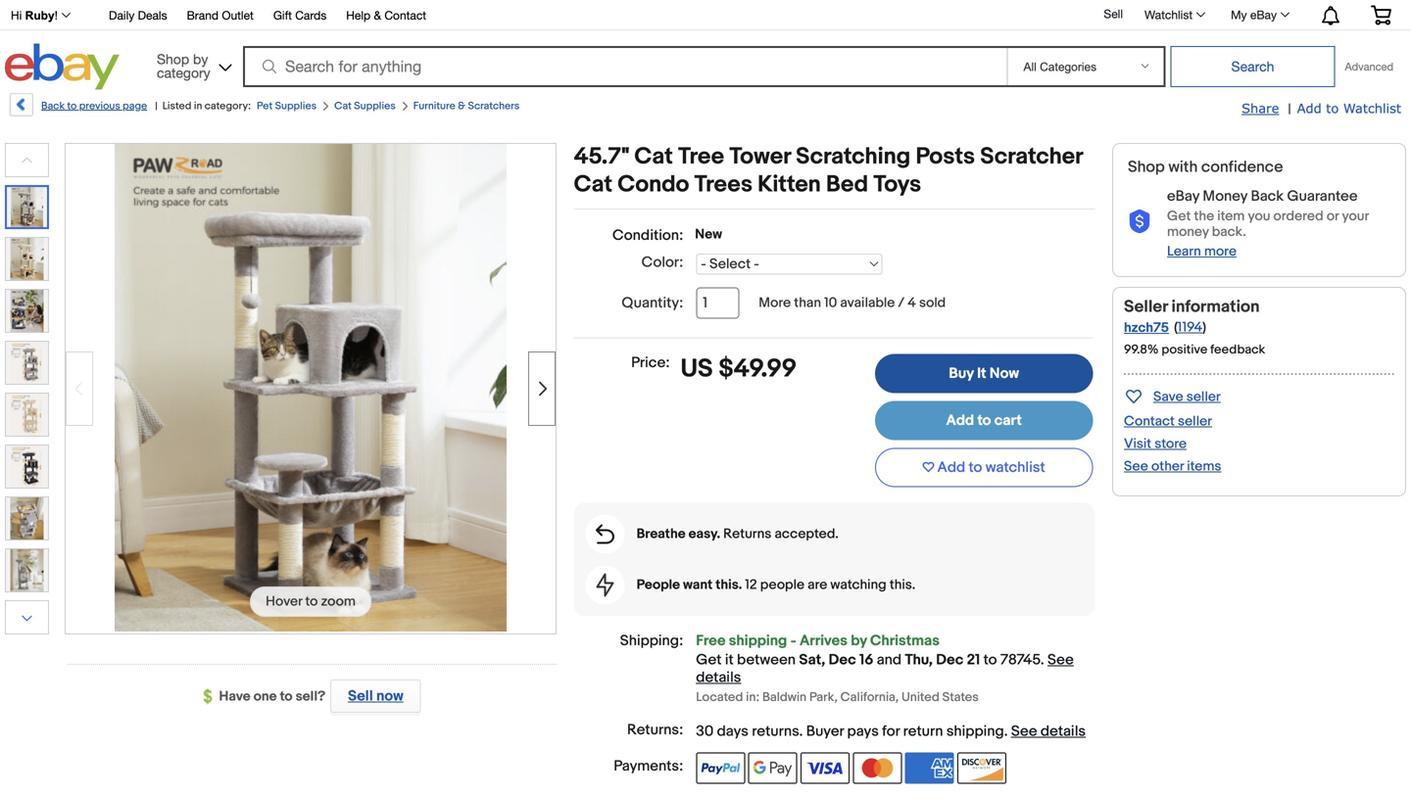 Task type: locate. For each thing, give the bounding box(es) containing it.
ebay inside account navigation
[[1251, 8, 1277, 22]]

get down the free
[[696, 652, 722, 670]]

add for add to watchlist
[[938, 459, 966, 477]]

2 supplies from the left
[[354, 100, 396, 113]]

free shipping - arrives by christmas
[[696, 633, 940, 650]]

supplies left furniture
[[354, 100, 396, 113]]

located
[[696, 691, 743, 706]]

see down 78745
[[1011, 723, 1038, 741]]

0 vertical spatial seller
[[1187, 389, 1221, 406]]

1 vertical spatial see
[[1048, 652, 1074, 670]]

shop inside shop by category
[[157, 51, 189, 67]]

supplies for cat supplies
[[354, 100, 396, 113]]

contact up "visit store" "link" at the bottom right
[[1124, 414, 1175, 430]]

items
[[1187, 459, 1222, 475]]

supplies right pet
[[275, 100, 317, 113]]

0 vertical spatial by
[[193, 51, 208, 67]]

1 supplies from the left
[[275, 100, 317, 113]]

shipping up between
[[729, 633, 787, 650]]

| right share button
[[1288, 101, 1292, 118]]

watchlist
[[986, 459, 1046, 477]]

get inside us $49.99 main content
[[696, 652, 722, 670]]

shop for shop with confidence
[[1128, 158, 1165, 177]]

hi
[[11, 9, 22, 22]]

now
[[990, 365, 1019, 383]]

1 horizontal spatial get
[[1167, 208, 1191, 225]]

shipping:
[[620, 633, 684, 650]]

0 horizontal spatial ebay
[[1167, 188, 1200, 205]]

add inside button
[[938, 459, 966, 477]]

returns
[[724, 526, 772, 543]]

brand
[[187, 8, 219, 22]]

0 vertical spatial details
[[696, 670, 741, 687]]

seller information hzch75 ( 1194 ) 99.8% positive feedback
[[1124, 297, 1266, 358]]

shop left with
[[1128, 158, 1165, 177]]

in
[[194, 100, 202, 113]]

0 horizontal spatial |
[[155, 100, 158, 113]]

0 vertical spatial back
[[41, 100, 65, 113]]

1 horizontal spatial by
[[851, 633, 867, 650]]

add down buy
[[946, 412, 975, 430]]

0 horizontal spatial this.
[[716, 577, 742, 594]]

0 horizontal spatial details
[[696, 670, 741, 687]]

0 vertical spatial sell
[[1104, 7, 1123, 21]]

baldwin
[[763, 691, 807, 706]]

0 horizontal spatial get
[[696, 652, 722, 670]]

21
[[967, 652, 981, 670]]

hzch75
[[1124, 320, 1169, 337]]

hi ruby !
[[11, 9, 58, 22]]

1 vertical spatial by
[[851, 633, 867, 650]]

1 horizontal spatial cat
[[574, 171, 613, 199]]

1 vertical spatial details
[[1041, 723, 1086, 741]]

0 vertical spatial with details__icon image
[[1128, 210, 1152, 234]]

with details__icon image left money
[[1128, 210, 1152, 234]]

see right 78745
[[1048, 652, 1074, 670]]

ebay
[[1251, 8, 1277, 22], [1167, 188, 1200, 205]]

1 horizontal spatial shipping
[[947, 723, 1004, 741]]

0 horizontal spatial &
[[374, 8, 381, 22]]

brand outlet
[[187, 8, 254, 22]]

1 horizontal spatial sell
[[1104, 7, 1123, 21]]

contact seller visit store see other items
[[1124, 414, 1222, 475]]

by up 16
[[851, 633, 867, 650]]

seller right save
[[1187, 389, 1221, 406]]

| left listed
[[155, 100, 158, 113]]

sell inside account navigation
[[1104, 7, 1123, 21]]

scratchers
[[468, 100, 520, 113]]

| listed in category:
[[155, 100, 251, 113]]

. up discover image
[[1004, 723, 1008, 741]]

get inside ebay money back guarantee get the item you ordered or your money back. learn more
[[1167, 208, 1191, 225]]

0 horizontal spatial watchlist
[[1145, 8, 1193, 22]]

this. right watching
[[890, 577, 916, 594]]

see
[[1124, 459, 1149, 475], [1048, 652, 1074, 670], [1011, 723, 1038, 741]]

1 horizontal spatial supplies
[[354, 100, 396, 113]]

picture 6 of 29 image
[[6, 446, 48, 488]]

1 horizontal spatial contact
[[1124, 414, 1175, 430]]

1 vertical spatial shop
[[1128, 158, 1165, 177]]

add to watchlist button
[[875, 448, 1093, 488]]

contact seller link
[[1124, 414, 1213, 430]]

to right one
[[280, 689, 293, 706]]

guarantee
[[1288, 188, 1358, 205]]

quantity:
[[622, 295, 684, 312]]

with details__icon image
[[1128, 210, 1152, 234], [596, 525, 615, 545], [597, 574, 614, 597]]

paypal image
[[696, 753, 745, 785]]

1 this. from the left
[[716, 577, 742, 594]]

& right furniture
[[458, 100, 466, 113]]

back
[[41, 100, 65, 113], [1251, 188, 1284, 205]]

add to watchlist link
[[1297, 100, 1402, 118]]

to down the "advanced" link
[[1327, 100, 1339, 116]]

4
[[908, 295, 916, 312]]

dec left 16
[[829, 652, 856, 670]]

master card image
[[853, 753, 902, 785]]

picture 8 of 29 image
[[6, 550, 48, 592]]

0 vertical spatial add
[[1297, 100, 1322, 116]]

0 vertical spatial shop
[[157, 51, 189, 67]]

back up you
[[1251, 188, 1284, 205]]

1 horizontal spatial .
[[1004, 723, 1008, 741]]

easy.
[[689, 526, 721, 543]]

. left buyer
[[799, 723, 803, 741]]

0 horizontal spatial see
[[1011, 723, 1038, 741]]

share button
[[1242, 100, 1280, 118]]

breathe
[[637, 526, 686, 543]]

1 vertical spatial &
[[458, 100, 466, 113]]

1 horizontal spatial see
[[1048, 652, 1074, 670]]

0 horizontal spatial contact
[[385, 8, 426, 22]]

with details__icon image left people
[[597, 574, 614, 597]]

get
[[1167, 208, 1191, 225], [696, 652, 722, 670]]

now
[[376, 688, 404, 706]]

paypal credit image
[[696, 796, 798, 797]]

get left the
[[1167, 208, 1191, 225]]

| inside share | add to watchlist
[[1288, 101, 1292, 118]]

returns
[[752, 723, 799, 741]]

0 vertical spatial &
[[374, 8, 381, 22]]

0 horizontal spatial dec
[[829, 652, 856, 670]]

tower
[[730, 143, 791, 171]]

bed
[[826, 171, 869, 199]]

with details__icon image for people want this.
[[597, 574, 614, 597]]

seller inside button
[[1187, 389, 1221, 406]]

for
[[882, 723, 900, 741]]

information
[[1172, 297, 1260, 318]]

free
[[696, 633, 726, 650]]

picture 4 of 29 image
[[6, 342, 48, 384]]

outlet
[[222, 8, 254, 22]]

contact
[[385, 8, 426, 22], [1124, 414, 1175, 430]]

0 horizontal spatial shop
[[157, 51, 189, 67]]

back to previous page link
[[8, 93, 147, 124]]

with details__icon image for ebay money back guarantee
[[1128, 210, 1152, 234]]

0 vertical spatial get
[[1167, 208, 1191, 225]]

shop by category banner
[[0, 0, 1407, 95]]

cat left tree
[[635, 143, 673, 171]]

share
[[1242, 100, 1280, 116]]

see inside contact seller visit store see other items
[[1124, 459, 1149, 475]]

2 this. from the left
[[890, 577, 916, 594]]

1 horizontal spatial details
[[1041, 723, 1086, 741]]

gift
[[273, 8, 292, 22]]

sell left watchlist link
[[1104, 7, 1123, 21]]

1 horizontal spatial this.
[[890, 577, 916, 594]]

shipping down states
[[947, 723, 1004, 741]]

1 horizontal spatial back
[[1251, 188, 1284, 205]]

park,
[[810, 691, 838, 706]]

advanced
[[1345, 60, 1394, 73]]

watching
[[831, 577, 887, 594]]

pays
[[847, 723, 879, 741]]

picture 1 of 29 image
[[7, 187, 47, 227]]

listed
[[162, 100, 192, 113]]

visit
[[1124, 436, 1152, 453]]

buy
[[949, 365, 974, 383]]

& right help on the left top of page
[[374, 8, 381, 22]]

ebay money back guarantee get the item you ordered or your money back. learn more
[[1167, 188, 1369, 260]]

add to watchlist
[[938, 459, 1046, 477]]

& inside account navigation
[[374, 8, 381, 22]]

new
[[695, 226, 722, 243]]

0 vertical spatial contact
[[385, 8, 426, 22]]

0 vertical spatial ebay
[[1251, 8, 1277, 22]]

2 vertical spatial add
[[938, 459, 966, 477]]

ruby
[[25, 9, 55, 22]]

0 vertical spatial watchlist
[[1145, 8, 1193, 22]]

this. left the 12
[[716, 577, 742, 594]]

1 vertical spatial ebay
[[1167, 188, 1200, 205]]

seller down save seller
[[1178, 414, 1213, 430]]

see details link up california,
[[696, 652, 1074, 687]]

california,
[[841, 691, 899, 706]]

none submit inside shop by category banner
[[1171, 46, 1336, 87]]

shop up listed
[[157, 51, 189, 67]]

1 horizontal spatial |
[[1288, 101, 1292, 118]]

1 vertical spatial shipping
[[947, 723, 1004, 741]]

gift cards link
[[273, 5, 327, 27]]

cat right the pet supplies
[[334, 100, 352, 113]]

cat left the condo
[[574, 171, 613, 199]]

45.7"
[[574, 143, 629, 171]]

0 vertical spatial see details link
[[696, 652, 1074, 687]]

1 horizontal spatial shop
[[1128, 158, 1165, 177]]

sell inside the sell now link
[[348, 688, 373, 706]]

contact right help on the left top of page
[[385, 8, 426, 22]]

in:
[[746, 691, 760, 706]]

watchlist
[[1145, 8, 1193, 22], [1344, 100, 1402, 116]]

seller for save
[[1187, 389, 1221, 406]]

by down brand on the top
[[193, 51, 208, 67]]

1 vertical spatial add
[[946, 412, 975, 430]]

people
[[637, 577, 680, 594]]

dollar sign image
[[203, 690, 219, 706]]

0 horizontal spatial shipping
[[729, 633, 787, 650]]

1 vertical spatial contact
[[1124, 414, 1175, 430]]

2 horizontal spatial see
[[1124, 459, 1149, 475]]

christmas
[[871, 633, 940, 650]]

2 horizontal spatial .
[[1041, 652, 1045, 670]]

.
[[1041, 652, 1045, 670], [799, 723, 803, 741], [1004, 723, 1008, 741]]

watchlist right sell link
[[1145, 8, 1193, 22]]

american express image
[[906, 753, 955, 785]]

sell
[[1104, 7, 1123, 21], [348, 688, 373, 706]]

scratching
[[796, 143, 911, 171]]

see details link down 78745
[[1011, 723, 1086, 741]]

& for help
[[374, 8, 381, 22]]

dec left 21
[[936, 652, 964, 670]]

0 horizontal spatial by
[[193, 51, 208, 67]]

1 vertical spatial seller
[[1178, 414, 1213, 430]]

supplies for pet supplies
[[275, 100, 317, 113]]

account navigation
[[0, 0, 1407, 30]]

google pay image
[[749, 753, 798, 785]]

to
[[67, 100, 77, 113], [1327, 100, 1339, 116], [978, 412, 991, 430], [969, 459, 983, 477], [984, 652, 997, 670], [280, 689, 293, 706]]

cart
[[995, 412, 1022, 430]]

ebay up the
[[1167, 188, 1200, 205]]

my
[[1231, 8, 1247, 22]]

shipping
[[729, 633, 787, 650], [947, 723, 1004, 741]]

0 horizontal spatial sell
[[348, 688, 373, 706]]

1 horizontal spatial watchlist
[[1344, 100, 1402, 116]]

add down the add to cart link
[[938, 459, 966, 477]]

add right share
[[1297, 100, 1322, 116]]

with details__icon image for breathe easy.
[[596, 525, 615, 545]]

ebay right the my
[[1251, 8, 1277, 22]]

buy it now link
[[875, 354, 1093, 394]]

back left previous
[[41, 100, 65, 113]]

1 vertical spatial get
[[696, 652, 722, 670]]

1 vertical spatial back
[[1251, 188, 1284, 205]]

ebay inside ebay money back guarantee get the item you ordered or your money back. learn more
[[1167, 188, 1200, 205]]

by inside shop by category
[[193, 51, 208, 67]]

supplies
[[275, 100, 317, 113], [354, 100, 396, 113]]

& for furniture
[[458, 100, 466, 113]]

1 vertical spatial sell
[[348, 688, 373, 706]]

0 vertical spatial see
[[1124, 459, 1149, 475]]

1 dec from the left
[[829, 652, 856, 670]]

1 horizontal spatial &
[[458, 100, 466, 113]]

add inside share | add to watchlist
[[1297, 100, 1322, 116]]

None submit
[[1171, 46, 1336, 87]]

to left the watchlist
[[969, 459, 983, 477]]

advanced link
[[1336, 47, 1404, 86]]

with details__icon image left the breathe
[[596, 525, 615, 545]]

cat
[[334, 100, 352, 113], [635, 143, 673, 171], [574, 171, 613, 199]]

sell left now
[[348, 688, 373, 706]]

2 vertical spatial with details__icon image
[[597, 574, 614, 597]]

1 vertical spatial watchlist
[[1344, 100, 1402, 116]]

learn more link
[[1167, 244, 1237, 260]]

1 vertical spatial with details__icon image
[[596, 525, 615, 545]]

picture 7 of 29 image
[[6, 498, 48, 540]]

furniture
[[413, 100, 456, 113]]

watchlist down the "advanced" link
[[1344, 100, 1402, 116]]

sell now
[[348, 688, 404, 706]]

1 horizontal spatial ebay
[[1251, 8, 1277, 22]]

see other items link
[[1124, 459, 1222, 475]]

this.
[[716, 577, 742, 594], [890, 577, 916, 594]]

1 horizontal spatial dec
[[936, 652, 964, 670]]

. right 21
[[1041, 652, 1045, 670]]

sell for sell now
[[348, 688, 373, 706]]

details inside the see details
[[696, 670, 741, 687]]

see down visit
[[1124, 459, 1149, 475]]

us $49.99 main content
[[574, 143, 1095, 797]]

0 horizontal spatial supplies
[[275, 100, 317, 113]]

seller inside contact seller visit store see other items
[[1178, 414, 1213, 430]]



Task type: vqa. For each thing, say whether or not it's contained in the screenshot.
second over from the bottom
no



Task type: describe. For each thing, give the bounding box(es) containing it.
people
[[760, 577, 805, 594]]

visa image
[[801, 753, 850, 785]]

trees
[[695, 171, 753, 199]]

discover image
[[958, 753, 1007, 785]]

shop by category button
[[148, 44, 236, 86]]

2 dec from the left
[[936, 652, 964, 670]]

78745
[[1001, 652, 1041, 670]]

sat,
[[799, 652, 826, 670]]

99.8%
[[1124, 343, 1159, 358]]

12
[[745, 577, 757, 594]]

your shopping cart image
[[1370, 5, 1393, 25]]

sell for sell
[[1104, 7, 1123, 21]]

0 horizontal spatial cat
[[334, 100, 352, 113]]

contact inside contact seller visit store see other items
[[1124, 414, 1175, 430]]

deals
[[138, 8, 167, 22]]

Search for anything text field
[[246, 48, 1003, 85]]

to inside button
[[969, 459, 983, 477]]

watchlist link
[[1134, 3, 1215, 26]]

to right 21
[[984, 652, 997, 670]]

to left cart
[[978, 412, 991, 430]]

money
[[1167, 224, 1209, 241]]

have one to sell?
[[219, 689, 326, 706]]

0 vertical spatial shipping
[[729, 633, 787, 650]]

located in: baldwin park, california, united states
[[696, 691, 979, 706]]

1194
[[1178, 320, 1203, 336]]

buy it now
[[949, 365, 1019, 383]]

to inside share | add to watchlist
[[1327, 100, 1339, 116]]

between
[[737, 652, 796, 670]]

color
[[642, 254, 679, 272]]

the
[[1194, 208, 1215, 225]]

back inside ebay money back guarantee get the item you ordered or your money back. learn more
[[1251, 188, 1284, 205]]

help & contact
[[346, 8, 426, 22]]

us $49.99
[[681, 354, 797, 385]]

page
[[123, 100, 147, 113]]

save
[[1154, 389, 1184, 406]]

states
[[943, 691, 979, 706]]

daily deals link
[[109, 5, 167, 27]]

$49.99
[[719, 354, 797, 385]]

16
[[860, 652, 874, 670]]

/
[[898, 295, 905, 312]]

sold
[[919, 295, 946, 312]]

45.7" cat tree tower scratching posts scratcher cat condo trees kitten bed toys - picture 1 of 29 image
[[115, 142, 507, 632]]

to left previous
[[67, 100, 77, 113]]

returns:
[[627, 722, 684, 740]]

-
[[791, 633, 797, 650]]

by inside us $49.99 main content
[[851, 633, 867, 650]]

hzch75 link
[[1124, 320, 1169, 337]]

my ebay link
[[1221, 3, 1299, 26]]

daily deals
[[109, 8, 167, 22]]

cat supplies link
[[334, 100, 396, 113]]

thu,
[[905, 652, 933, 670]]

furniture & scratchers
[[413, 100, 520, 113]]

shop with confidence
[[1128, 158, 1284, 177]]

add to cart link
[[875, 401, 1093, 441]]

other
[[1152, 459, 1184, 475]]

are
[[808, 577, 828, 594]]

get it between sat, dec 16 and thu, dec 21 to 78745 .
[[696, 652, 1048, 670]]

breathe easy. returns accepted.
[[637, 526, 839, 543]]

more
[[1205, 244, 1237, 260]]

my ebay
[[1231, 8, 1277, 22]]

back to previous page
[[41, 100, 147, 113]]

or
[[1327, 208, 1339, 225]]

picture 5 of 29 image
[[6, 394, 48, 436]]

add to cart
[[946, 412, 1022, 430]]

see inside the see details
[[1048, 652, 1074, 670]]

us
[[681, 354, 713, 385]]

category
[[157, 65, 210, 81]]

item
[[1218, 208, 1245, 225]]

picture 3 of 29 image
[[6, 290, 48, 332]]

pet
[[257, 100, 273, 113]]

add for add to cart
[[946, 412, 975, 430]]

contact inside account navigation
[[385, 8, 426, 22]]

picture 2 of 29 image
[[6, 238, 48, 280]]

feedback
[[1211, 343, 1266, 358]]

sell?
[[296, 689, 326, 706]]

2 horizontal spatial cat
[[635, 143, 673, 171]]

shop for shop by category
[[157, 51, 189, 67]]

help & contact link
[[346, 5, 426, 27]]

cards
[[295, 8, 327, 22]]

available
[[840, 295, 895, 312]]

furniture & scratchers link
[[413, 100, 520, 113]]

pet supplies link
[[257, 100, 317, 113]]

watchlist inside share | add to watchlist
[[1344, 100, 1402, 116]]

help
[[346, 8, 371, 22]]

save seller
[[1154, 389, 1221, 406]]

30 days returns . buyer pays for return shipping . see details
[[696, 723, 1086, 741]]

watchlist inside account navigation
[[1145, 8, 1193, 22]]

cat supplies
[[334, 100, 396, 113]]

0 horizontal spatial back
[[41, 100, 65, 113]]

seller for contact
[[1178, 414, 1213, 430]]

and
[[877, 652, 902, 670]]

Quantity: text field
[[696, 288, 739, 319]]

than
[[794, 295, 821, 312]]

brand outlet link
[[187, 5, 254, 27]]

0 horizontal spatial .
[[799, 723, 803, 741]]

1 vertical spatial see details link
[[1011, 723, 1086, 741]]

scratcher
[[980, 143, 1083, 171]]

see details
[[696, 652, 1074, 687]]

toys
[[874, 171, 922, 199]]

visit store link
[[1124, 436, 1187, 453]]

2 vertical spatial see
[[1011, 723, 1038, 741]]

previous
[[79, 100, 120, 113]]

arrives
[[800, 633, 848, 650]]

30
[[696, 723, 714, 741]]

pet supplies
[[257, 100, 317, 113]]

!
[[55, 9, 58, 22]]

your
[[1342, 208, 1369, 225]]



